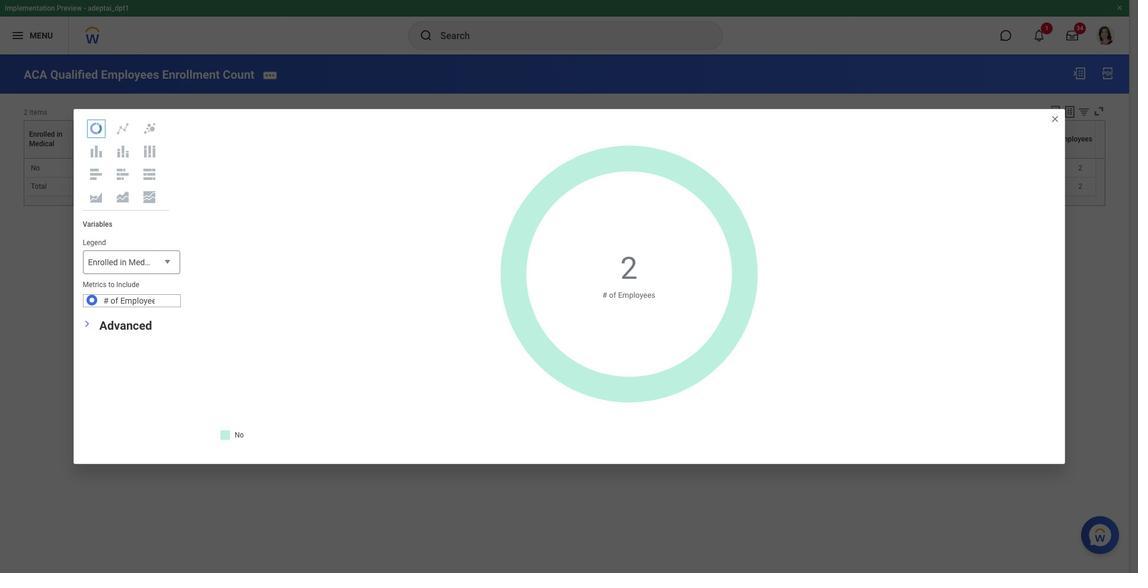 Task type: vqa. For each thing, say whether or not it's contained in the screenshot.
the middle #
yes



Task type: locate. For each thing, give the bounding box(es) containing it.
stacked bar image
[[116, 167, 130, 182]]

0 horizontal spatial # of employees
[[103, 297, 161, 306]]

metrics
[[83, 281, 107, 289]]

enrolled
[[29, 131, 55, 139], [88, 258, 118, 267]]

0 horizontal spatial enrolled in medical
[[29, 131, 62, 148]]

0 horizontal spatial in
[[57, 131, 62, 139]]

overlaid area image
[[89, 190, 103, 205]]

0 vertical spatial enrolled
[[29, 131, 55, 139]]

2 button for 2 2
[[1079, 164, 1084, 173]]

1 horizontal spatial medical
[[129, 258, 158, 267]]

enrolled inside popup button
[[88, 258, 118, 267]]

1 horizontal spatial enrolled
[[88, 258, 118, 267]]

inbox large image
[[1067, 30, 1078, 41]]

implementation preview -   adeptai_dpt1
[[5, 4, 129, 12]]

variables
[[83, 220, 112, 229]]

enrolled inside enrolled in medical
[[29, 131, 55, 139]]

2 horizontal spatial #
[[1043, 135, 1048, 144]]

0 vertical spatial # of employees
[[1043, 135, 1093, 144]]

2 dialog
[[73, 109, 1065, 465]]

0 horizontal spatial of
[[111, 297, 118, 306]]

2 horizontal spatial of
[[1050, 135, 1056, 144]]

aca
[[24, 67, 47, 82]]

implementation
[[5, 4, 55, 12]]

toolbar inside aca qualified employees enrollment count main content
[[1043, 105, 1106, 120]]

0 vertical spatial medical
[[29, 140, 54, 148]]

aca qualified employees enrollment count main content
[[0, 55, 1129, 217]]

employees inside 2 # of employees
[[618, 291, 656, 300]]

100% column image
[[142, 144, 157, 159]]

enrolled down the items
[[29, 131, 55, 139]]

metrics to include group
[[83, 280, 181, 308]]

stacked area image
[[116, 190, 130, 205]]

1 vertical spatial in
[[120, 258, 127, 267]]

1 vertical spatial medical
[[129, 258, 158, 267]]

100% bar image
[[142, 167, 157, 182]]

1 horizontal spatial # of employees
[[1043, 135, 1093, 144]]

view printable version (pdf) image
[[1101, 66, 1115, 81]]

1 vertical spatial enrolled
[[88, 258, 118, 267]]

export to excel image
[[1072, 66, 1087, 81]]

1 horizontal spatial of
[[609, 291, 616, 300]]

enrolled in medical
[[29, 131, 62, 148], [88, 258, 158, 267]]

1 vertical spatial # of employees
[[103, 297, 161, 306]]

# of employees
[[1043, 135, 1093, 144], [103, 297, 161, 306]]

0 vertical spatial enrolled in medical
[[29, 131, 62, 148]]

0 horizontal spatial enrolled
[[29, 131, 55, 139]]

enrolled in medical up include
[[88, 258, 158, 267]]

no
[[31, 164, 40, 172]]

1 horizontal spatial #
[[602, 291, 607, 300]]

# inside aca qualified employees enrollment count main content
[[1043, 135, 1048, 144]]

select to filter grid data image
[[1078, 105, 1091, 118]]

aca qualified employees enrollment count link
[[24, 67, 255, 82]]

medical
[[29, 140, 54, 148], [129, 258, 158, 267]]

-
[[84, 4, 86, 12]]

0 horizontal spatial medical
[[29, 140, 54, 148]]

employees
[[101, 67, 159, 82], [1058, 135, 1093, 144], [618, 291, 656, 300], [120, 297, 161, 306]]

2 button
[[1079, 164, 1084, 173], [1079, 182, 1084, 192], [620, 248, 639, 290]]

2
[[24, 108, 28, 117], [1079, 164, 1083, 172], [1079, 183, 1083, 191], [620, 251, 638, 287]]

2 button for 2 # of employees
[[620, 248, 639, 290]]

in
[[57, 131, 62, 139], [120, 258, 127, 267]]

medical up no
[[29, 140, 54, 148]]

0 vertical spatial 2 button
[[1079, 164, 1084, 173]]

items
[[29, 108, 47, 117]]

0 horizontal spatial #
[[103, 297, 109, 306]]

in left donut image
[[57, 131, 62, 139]]

2 vertical spatial 2 button
[[620, 248, 639, 290]]

# of employees down include
[[103, 297, 161, 306]]

# of employees inside aca qualified employees enrollment count main content
[[1043, 135, 1093, 144]]

# inside metrics to include group
[[103, 297, 109, 306]]

enrolled down legend
[[88, 258, 118, 267]]

line image
[[116, 122, 130, 136]]

preview
[[57, 4, 82, 12]]

enrolled in medical down the items
[[29, 131, 62, 148]]

1 vertical spatial enrolled in medical
[[88, 258, 158, 267]]

1 horizontal spatial in
[[120, 258, 127, 267]]

toolbar
[[1043, 105, 1106, 120]]

1 vertical spatial 2 button
[[1079, 182, 1084, 192]]

include
[[116, 281, 139, 289]]

2 inside 2 # of employees
[[620, 251, 638, 287]]

1 horizontal spatial enrolled in medical
[[88, 258, 158, 267]]

2 2
[[1079, 164, 1083, 191]]

in up include
[[120, 258, 127, 267]]

of
[[1050, 135, 1056, 144], [609, 291, 616, 300], [111, 297, 118, 306]]

0 vertical spatial in
[[57, 131, 62, 139]]

medical up include
[[129, 258, 158, 267]]

#
[[1043, 135, 1048, 144], [602, 291, 607, 300], [103, 297, 109, 306]]

# of employees down close chart settings 'icon'
[[1043, 135, 1093, 144]]

metrics to include
[[83, 281, 139, 289]]

clustered bar image
[[89, 167, 103, 182]]



Task type: describe. For each thing, give the bounding box(es) containing it.
close chart settings image
[[1050, 114, 1060, 124]]

total
[[31, 183, 47, 191]]

implementation preview -   adeptai_dpt1 banner
[[0, 0, 1129, 55]]

in inside popup button
[[120, 258, 127, 267]]

in inside row "element"
[[57, 131, 62, 139]]

enrollment
[[162, 67, 220, 82]]

profile logan mcneil element
[[1089, 23, 1122, 49]]

aca qualified employees enrollment count
[[24, 67, 255, 82]]

notifications large image
[[1033, 30, 1045, 41]]

close environment banner image
[[1116, 4, 1123, 11]]

# of employees inside metrics to include group
[[103, 297, 161, 306]]

# inside 2 # of employees
[[602, 291, 607, 300]]

2 # of employees
[[602, 251, 656, 300]]

2 for 2 items
[[24, 108, 28, 117]]

chevron down image
[[83, 317, 91, 331]]

count
[[223, 67, 255, 82]]

bubble image
[[142, 122, 157, 136]]

enrolled in medical button
[[83, 251, 180, 275]]

of inside aca qualified employees enrollment count main content
[[1050, 135, 1056, 144]]

stacked column image
[[116, 144, 130, 159]]

donut image
[[89, 122, 103, 136]]

qualified
[[50, 67, 98, 82]]

2 items
[[24, 108, 47, 117]]

variables group
[[74, 211, 189, 317]]

100% area image
[[142, 190, 157, 205]]

fullscreen image
[[1093, 105, 1106, 118]]

adeptai_dpt1
[[88, 4, 129, 12]]

medical inside popup button
[[129, 258, 158, 267]]

export to worksheets image
[[1063, 105, 1077, 119]]

enrolled in medical inside popup button
[[88, 258, 158, 267]]

row element
[[25, 121, 76, 158]]

to
[[108, 281, 115, 289]]

advanced button
[[99, 319, 152, 333]]

search image
[[419, 28, 433, 43]]

employees inside metrics to include group
[[120, 297, 161, 306]]

of inside 2 # of employees
[[609, 291, 616, 300]]

2 for 2 # of employees
[[620, 251, 638, 287]]

export to excel image
[[1048, 105, 1061, 118]]

medical inside row "element"
[[29, 140, 54, 148]]

legend group
[[83, 238, 180, 275]]

2 for 2 2
[[1079, 164, 1083, 172]]

enrolled in medical inside row "element"
[[29, 131, 62, 148]]

advanced
[[99, 319, 152, 333]]

clustered column image
[[89, 144, 103, 159]]

legend
[[83, 239, 106, 247]]

of inside metrics to include group
[[111, 297, 118, 306]]



